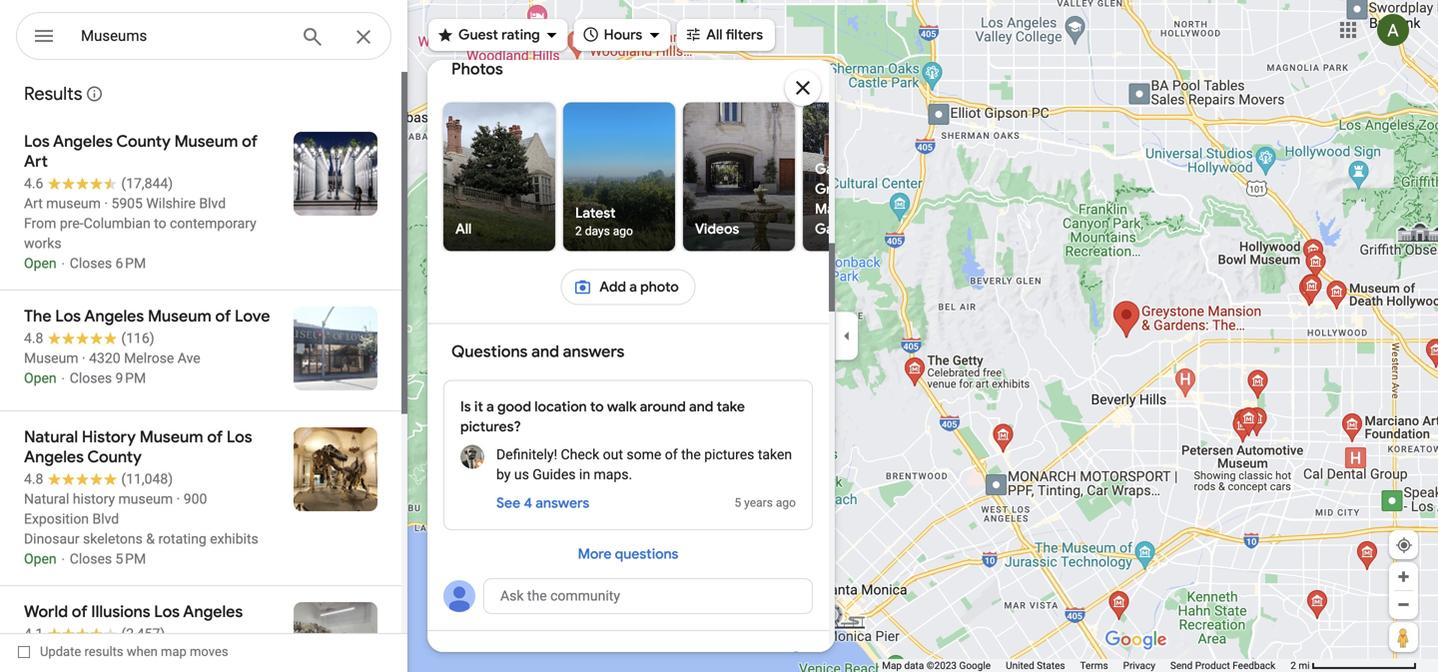 Task type: describe. For each thing, give the bounding box(es) containing it.
more information about the review summary image
[[787, 650, 805, 668]]

none text field inside greystone mansion & gardens: the doheny estate main content
[[483, 578, 813, 614]]

and inside is it a good location to walk around and take pictures?
[[689, 398, 714, 416]]

pictures
[[704, 446, 755, 463]]

2 mi button
[[1291, 660, 1417, 672]]

definitely! check out some of the pictures taken by us guides in maps.
[[496, 446, 792, 483]]

send
[[1171, 660, 1193, 672]]

days
[[585, 224, 610, 238]]


[[437, 23, 454, 45]]

videos
[[695, 220, 739, 238]]

gardens
[[815, 220, 871, 238]]

collapse side panel image
[[836, 325, 858, 347]]

photos
[[451, 59, 503, 79]]

is
[[460, 398, 471, 416]]


[[32, 21, 56, 50]]

gatehouse - greystone mansion & gardens
[[815, 160, 896, 238]]

united states button
[[1006, 659, 1065, 672]]

zoom out image
[[1396, 597, 1411, 612]]

answers for see 4 answers
[[536, 494, 590, 512]]

mi
[[1299, 660, 1310, 672]]

out
[[603, 446, 623, 463]]

take
[[717, 398, 745, 416]]

a inside is it a good location to walk around and take pictures?
[[487, 398, 494, 416]]

 search field
[[16, 12, 392, 64]]

us
[[514, 466, 529, 483]]

see
[[496, 494, 521, 512]]

show street view coverage image
[[1389, 622, 1418, 652]]

results
[[24, 82, 82, 105]]

greystone
[[815, 180, 883, 198]]

see 4 answers
[[496, 494, 590, 512]]

location
[[535, 398, 587, 416]]

footer inside google maps element
[[882, 659, 1291, 672]]

 button
[[16, 12, 72, 64]]

years
[[744, 496, 773, 510]]

videos button
[[607, 102, 871, 251]]

add
[[600, 278, 626, 296]]

hours
[[604, 26, 643, 44]]

when
[[127, 644, 158, 659]]

is it a good location to walk around and take pictures?
[[460, 398, 745, 436]]

terms button
[[1080, 659, 1108, 672]]

more questions button
[[558, 530, 699, 578]]

more questions
[[578, 545, 679, 563]]

greystone mansion & gardens: the doheny estate main content
[[400, 41, 1155, 672]]

gatehouse
[[815, 160, 887, 178]]

review summary
[[451, 649, 578, 669]]

google account: angela cha  
(angela.cha@adept.ai) image
[[1377, 14, 1409, 46]]

5 years ago
[[735, 496, 796, 510]]

0 horizontal spatial and
[[531, 342, 559, 362]]

feedback
[[1233, 660, 1276, 672]]

review
[[451, 649, 505, 669]]

guides
[[533, 466, 576, 483]]

1 horizontal spatial 2
[[1291, 660, 1296, 672]]

show your location image
[[1395, 536, 1413, 554]]

it
[[474, 398, 483, 416]]

5
[[735, 496, 741, 510]]

united
[[1006, 660, 1035, 672]]

questions and answers
[[451, 342, 625, 362]]


[[582, 23, 600, 45]]

map
[[161, 644, 187, 659]]

latest
[[575, 204, 616, 222]]

Update results when map moves checkbox
[[18, 639, 228, 664]]

photo
[[640, 278, 679, 296]]

Museums field
[[16, 12, 392, 61]]



Task type: vqa. For each thing, say whether or not it's contained in the screenshot.
St in the button
no



Task type: locate. For each thing, give the bounding box(es) containing it.
good
[[497, 398, 531, 416]]

answers down guides
[[536, 494, 590, 512]]

by
[[496, 466, 511, 483]]

a inside button
[[630, 278, 637, 296]]

gatehouse - greystone mansion & gardens button
[[803, 102, 915, 251]]

 hours
[[582, 23, 643, 45]]

results for museums feed
[[0, 70, 408, 672]]

results
[[84, 644, 123, 659]]

None field
[[81, 24, 285, 48]]

2 left days
[[575, 224, 582, 238]]

some
[[627, 446, 662, 463]]

and right questions
[[531, 342, 559, 362]]

2 left mi
[[1291, 660, 1296, 672]]

questions
[[615, 545, 679, 563]]

terms
[[1080, 660, 1108, 672]]

privacy button
[[1123, 659, 1156, 672]]

0 vertical spatial and
[[531, 342, 559, 362]]

add a photo button
[[561, 263, 696, 311]]

a right 'it'
[[487, 398, 494, 416]]

data
[[904, 660, 924, 672]]

all
[[706, 26, 723, 44], [455, 220, 472, 238]]

learn more about legal disclosure regarding public reviews on google maps image
[[85, 85, 103, 103]]

1 horizontal spatial all
[[706, 26, 723, 44]]

footer
[[882, 659, 1291, 672]]

©2023
[[927, 660, 957, 672]]

united states
[[1006, 660, 1065, 672]]

send product feedback button
[[1171, 659, 1276, 672]]

all button
[[400, 102, 599, 251]]

answers up the to on the bottom of the page
[[563, 342, 625, 362]]

mansion
[[815, 200, 870, 218]]

1 horizontal spatial and
[[689, 398, 714, 416]]

a
[[630, 278, 637, 296], [487, 398, 494, 416]]

all inside  all filters
[[706, 26, 723, 44]]

check
[[561, 446, 600, 463]]

 guest rating
[[437, 23, 540, 45]]

add a photo
[[600, 278, 679, 296]]

add a photo image
[[574, 278, 592, 296]]

walk
[[607, 398, 637, 416]]

ago right years
[[776, 496, 796, 510]]


[[684, 23, 702, 45]]

map data ©2023 google
[[882, 660, 991, 672]]

2 mi
[[1291, 660, 1310, 672]]

around
[[640, 398, 686, 416]]

 all filters
[[684, 23, 763, 45]]

google maps element
[[0, 0, 1438, 672]]

pictures?
[[460, 418, 521, 436]]

1 vertical spatial 2
[[1291, 660, 1296, 672]]

update results when map moves
[[40, 644, 228, 659]]

ago right days
[[613, 224, 633, 238]]

0 horizontal spatial ago
[[613, 224, 633, 238]]

in
[[579, 466, 590, 483]]

1 vertical spatial all
[[455, 220, 472, 238]]

product
[[1195, 660, 1230, 672]]

0 horizontal spatial all
[[455, 220, 472, 238]]

definitely!
[[496, 446, 557, 463]]

1 vertical spatial a
[[487, 398, 494, 416]]

guest
[[458, 26, 498, 44]]

2
[[575, 224, 582, 238], [1291, 660, 1296, 672]]

0 horizontal spatial 2
[[575, 224, 582, 238]]

1 vertical spatial and
[[689, 398, 714, 416]]

ago
[[613, 224, 633, 238], [776, 496, 796, 510]]

-
[[890, 160, 896, 178]]

zoom in image
[[1396, 569, 1411, 584]]

update
[[40, 644, 81, 659]]

google
[[959, 660, 991, 672]]

summary
[[508, 649, 578, 669]]

&
[[873, 200, 882, 218]]

1 horizontal spatial ago
[[776, 496, 796, 510]]

a right add
[[630, 278, 637, 296]]

and
[[531, 342, 559, 362], [689, 398, 714, 416]]

1 horizontal spatial a
[[630, 278, 637, 296]]

4
[[524, 494, 532, 512]]

1 vertical spatial ago
[[776, 496, 796, 510]]

footer containing map data ©2023 google
[[882, 659, 1291, 672]]

answers for questions and answers
[[563, 342, 625, 362]]

and left take at the bottom
[[689, 398, 714, 416]]

ago inside latest 2 days ago
[[613, 224, 633, 238]]

0 horizontal spatial a
[[487, 398, 494, 416]]

0 vertical spatial all
[[706, 26, 723, 44]]

the
[[681, 446, 701, 463]]

taken
[[758, 446, 792, 463]]

filters
[[726, 26, 763, 44]]

to
[[590, 398, 604, 416]]

privacy
[[1123, 660, 1156, 672]]

questions
[[451, 342, 528, 362]]

2 inside latest 2 days ago
[[575, 224, 582, 238]]

1 vertical spatial answers
[[536, 494, 590, 512]]

more
[[578, 545, 612, 563]]

0 vertical spatial 2
[[575, 224, 582, 238]]

none field inside museums field
[[81, 24, 285, 48]]

moves
[[190, 644, 228, 659]]

all inside button
[[455, 220, 472, 238]]

states
[[1037, 660, 1065, 672]]

answers
[[563, 342, 625, 362], [536, 494, 590, 512]]

0 vertical spatial a
[[630, 278, 637, 296]]

0 vertical spatial ago
[[613, 224, 633, 238]]

map
[[882, 660, 902, 672]]

send product feedback
[[1171, 660, 1276, 672]]

maps.
[[594, 466, 632, 483]]

rating
[[502, 26, 540, 44]]

latest 2 days ago
[[575, 204, 633, 238]]

of
[[665, 446, 678, 463]]

0 vertical spatial answers
[[563, 342, 625, 362]]

None text field
[[483, 578, 813, 614]]



